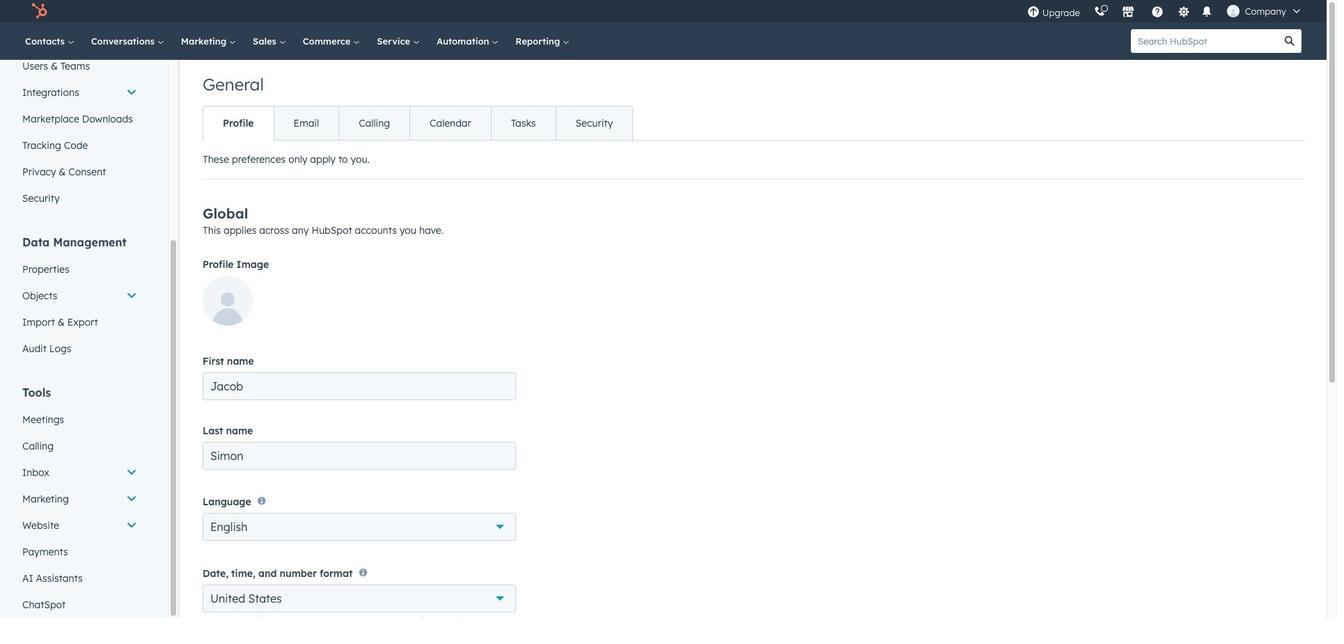 Task type: locate. For each thing, give the bounding box(es) containing it.
navigation
[[203, 106, 633, 141]]

menu
[[1021, 0, 1311, 22]]

None text field
[[203, 373, 516, 401], [203, 442, 516, 470], [203, 373, 516, 401], [203, 442, 516, 470]]

Search HubSpot search field
[[1132, 29, 1279, 53]]



Task type: describe. For each thing, give the bounding box(es) containing it.
jacob simon image
[[1228, 5, 1240, 17]]

marketplaces image
[[1122, 6, 1135, 19]]

tools element
[[14, 385, 146, 619]]

data management element
[[14, 235, 146, 362]]



Task type: vqa. For each thing, say whether or not it's contained in the screenshot.
the bottommost all
no



